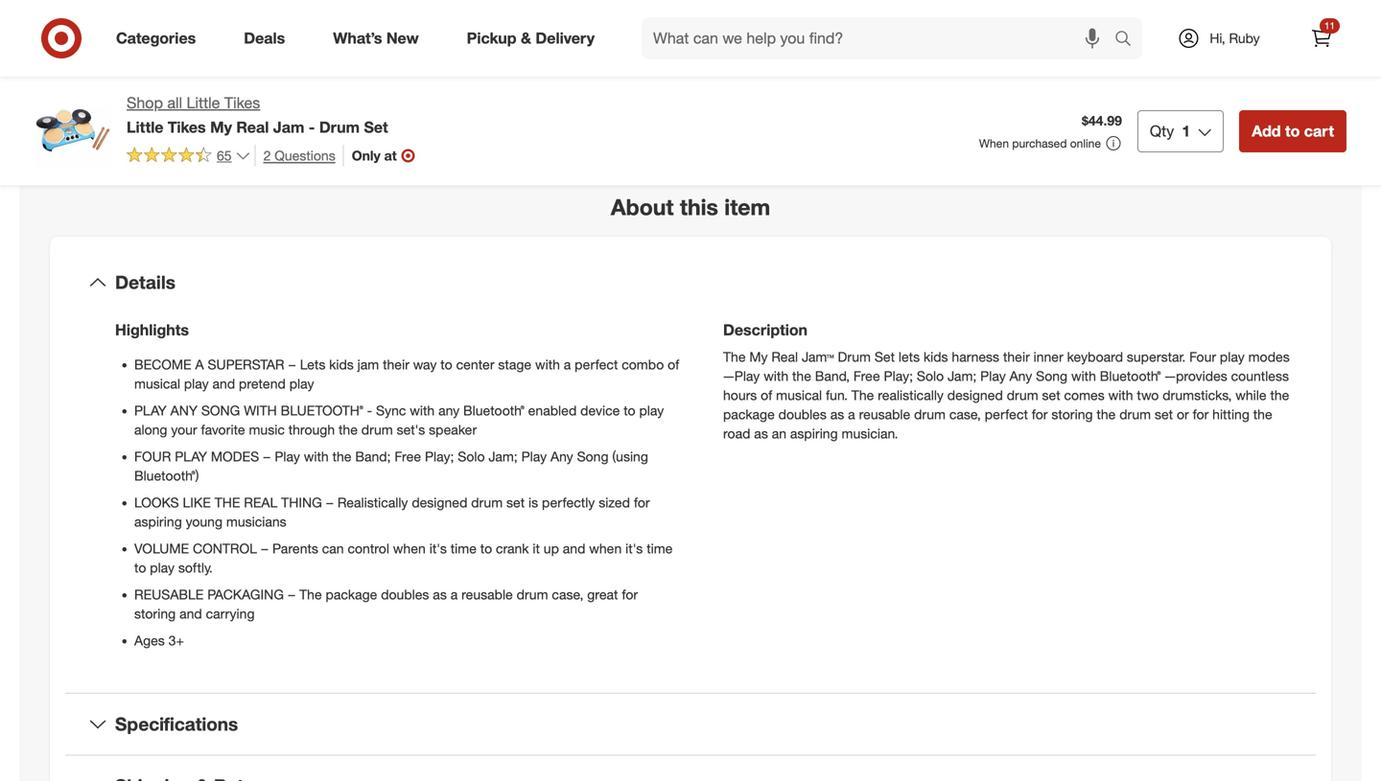 Task type: describe. For each thing, give the bounding box(es) containing it.
free inside four play modes – play with the band; free play; solo jam; play any song (using bluetooth®)
[[395, 449, 421, 466]]

– inside "reusable packaging – the package doubles as a reusable drum case, great for storing and carrying"
[[288, 587, 296, 604]]

reusable inside "description the my real jam™ drum set lets kids harness their inner keyboard superstar. four play modes —play with the band, free play; solo jam; play any song with bluetooth® —provides countless hours of musical fun. the realistically designed drum set comes with two drumsticks, while the package doubles as a reusable drum case, perfect for storing the drum set or for hitting the road as an aspiring musician."
[[859, 407, 911, 423]]

ages 3+
[[134, 633, 184, 650]]

any
[[439, 403, 460, 420]]

2 time from the left
[[647, 541, 673, 558]]

speaker
[[429, 422, 477, 439]]

with inside become a superstar – lets kids jam their way to center stage with a perfect combo of musical play and pretend play
[[535, 357, 560, 374]]

1 vertical spatial the
[[852, 387, 874, 404]]

lets
[[300, 357, 326, 374]]

3+
[[169, 633, 184, 650]]

with inside play any song with bluetooth® - sync with any bluetooth® enabled device to play along your favorite music through the drum set's speaker
[[410, 403, 435, 420]]

four play modes – play with the band; free play; solo jam; play any song (using bluetooth®)
[[134, 449, 648, 485]]

set inside "description the my real jam™ drum set lets kids harness their inner keyboard superstar. four play modes —play with the band, free play; solo jam; play any song with bluetooth® —provides countless hours of musical fun. the realistically designed drum set comes with two drumsticks, while the package doubles as a reusable drum case, perfect for storing the drum set or for hitting the road as an aspiring musician."
[[875, 349, 895, 366]]

band,
[[815, 368, 850, 385]]

volume control – parents can control when it's time to crank it up and when it's time to play softly.
[[134, 541, 673, 577]]

perfectly
[[542, 495, 595, 512]]

shop all little tikes little tikes my real jam - drum set
[[127, 94, 388, 137]]

only at
[[352, 147, 397, 164]]

questions
[[275, 147, 336, 164]]

add to cart button
[[1240, 110, 1347, 152]]

about
[[611, 194, 674, 221]]

0 vertical spatial little
[[187, 94, 220, 112]]

1 time from the left
[[451, 541, 477, 558]]

purchased
[[1013, 136, 1067, 150]]

drum inside shop all little tikes little tikes my real jam - drum set
[[319, 118, 360, 137]]

1 vertical spatial tikes
[[168, 118, 206, 137]]

bluetooth® inside "description the my real jam™ drum set lets kids harness their inner keyboard superstar. four play modes —play with the band, free play; solo jam; play any song with bluetooth® —provides countless hours of musical fun. the realistically designed drum set comes with two drumsticks, while the package doubles as a reusable drum case, perfect for storing the drum set or for hitting the road as an aspiring musician."
[[1100, 368, 1161, 385]]

pickup & delivery link
[[451, 17, 619, 59]]

to left crank
[[480, 541, 492, 558]]

musician.
[[842, 426, 899, 443]]

online
[[1071, 136, 1101, 150]]

volume
[[134, 541, 189, 558]]

11 link
[[1301, 17, 1343, 59]]

ages
[[134, 633, 165, 650]]

drum down realistically
[[914, 407, 946, 423]]

along
[[134, 422, 167, 439]]

a
[[195, 357, 204, 374]]

0 vertical spatial the
[[723, 349, 746, 366]]

enabled
[[528, 403, 577, 420]]

bluetooth®
[[281, 403, 363, 420]]

hitting
[[1213, 407, 1250, 423]]

and inside become a superstar – lets kids jam their way to center stage with a perfect combo of musical play and pretend play
[[213, 376, 235, 393]]

sponsored
[[1290, 113, 1347, 128]]

– inside volume control – parents can control when it's time to crank it up and when it's time to play softly.
[[261, 541, 269, 558]]

play; inside four play modes – play with the band; free play; solo jam; play any song (using bluetooth®)
[[425, 449, 454, 466]]

or
[[1177, 407, 1189, 423]]

designed inside "description the my real jam™ drum set lets kids harness their inner keyboard superstar. four play modes —play with the band, free play; solo jam; play any song with bluetooth® —provides countless hours of musical fun. the realistically designed drum set comes with two drumsticks, while the package doubles as a reusable drum case, perfect for storing the drum set or for hitting the road as an aspiring musician."
[[948, 387, 1003, 404]]

hours
[[723, 387, 757, 404]]

perfect inside become a superstar – lets kids jam their way to center stage with a perfect combo of musical play and pretend play
[[575, 357, 618, 374]]

2 it's from the left
[[626, 541, 643, 558]]

to inside play any song with bluetooth® - sync with any bluetooth® enabled device to play along your favorite music through the drum set's speaker
[[624, 403, 636, 420]]

jam; inside "description the my real jam™ drum set lets kids harness their inner keyboard superstar. four play modes —play with the band, free play; solo jam; play any song with bluetooth® —provides countless hours of musical fun. the realistically designed drum set comes with two drumsticks, while the package doubles as a reusable drum case, perfect for storing the drum set or for hitting the road as an aspiring musician."
[[948, 368, 977, 385]]

—play
[[723, 368, 760, 385]]

&
[[521, 29, 531, 48]]

become a superstar – lets kids jam their way to center stage with a perfect combo of musical play and pretend play
[[134, 357, 680, 393]]

lets
[[899, 349, 920, 366]]

all
[[167, 94, 182, 112]]

categories
[[116, 29, 196, 48]]

with up comes
[[1072, 368, 1097, 385]]

any inside "description the my real jam™ drum set lets kids harness their inner keyboard superstar. four play modes —play with the band, free play; solo jam; play any song with bluetooth® —provides countless hours of musical fun. the realistically designed drum set comes with two drumsticks, while the package doubles as a reusable drum case, perfect for storing the drum set or for hitting the road as an aspiring musician."
[[1010, 368, 1033, 385]]

about this item
[[611, 194, 771, 221]]

1 horizontal spatial set
[[1042, 387, 1061, 404]]

shop
[[127, 94, 163, 112]]

fun.
[[826, 387, 848, 404]]

with
[[244, 403, 277, 420]]

perfect inside "description the my real jam™ drum set lets kids harness their inner keyboard superstar. four play modes —play with the band, free play; solo jam; play any song with bluetooth® —provides countless hours of musical fun. the realistically designed drum set comes with two drumsticks, while the package doubles as a reusable drum case, perfect for storing the drum set or for hitting the road as an aspiring musician."
[[985, 407, 1028, 423]]

to inside button
[[1286, 122, 1300, 140]]

2
[[263, 147, 271, 164]]

– inside become a superstar – lets kids jam their way to center stage with a perfect combo of musical play and pretend play
[[288, 357, 296, 374]]

drum down inner
[[1007, 387, 1039, 404]]

details button
[[65, 252, 1316, 313]]

the
[[215, 495, 240, 512]]

way
[[413, 357, 437, 374]]

deals link
[[228, 17, 309, 59]]

new
[[387, 29, 419, 48]]

a inside become a superstar – lets kids jam their way to center stage with a perfect combo of musical play and pretend play
[[564, 357, 571, 374]]

add
[[1252, 122, 1281, 140]]

play inside "description the my real jam™ drum set lets kids harness their inner keyboard superstar. four play modes —play with the band, free play; solo jam; play any song with bluetooth® —provides countless hours of musical fun. the realistically designed drum set comes with two drumsticks, while the package doubles as a reusable drum case, perfect for storing the drum set or for hitting the road as an aspiring musician."
[[981, 368, 1006, 385]]

device
[[581, 403, 620, 420]]

crank
[[496, 541, 529, 558]]

solo inside four play modes – play with the band; free play; solo jam; play any song (using bluetooth®)
[[458, 449, 485, 466]]

thing
[[281, 495, 322, 512]]

superstar
[[208, 357, 284, 374]]

2 when from the left
[[589, 541, 622, 558]]

a inside "description the my real jam™ drum set lets kids harness their inner keyboard superstar. four play modes —play with the band, free play; solo jam; play any song with bluetooth® —provides countless hours of musical fun. the realistically designed drum set comes with two drumsticks, while the package doubles as a reusable drum case, perfect for storing the drum set or for hitting the road as an aspiring musician."
[[848, 407, 856, 423]]

band;
[[355, 449, 391, 466]]

2 horizontal spatial as
[[831, 407, 845, 423]]

11
[[1325, 20, 1336, 32]]

control
[[193, 541, 257, 558]]

2 horizontal spatial set
[[1155, 407, 1173, 423]]

reusable inside "reusable packaging – the package doubles as a reusable drum case, great for storing and carrying"
[[462, 587, 513, 604]]

packaging
[[207, 587, 284, 604]]

young
[[186, 514, 223, 531]]

what's
[[333, 29, 382, 48]]

this
[[680, 194, 719, 221]]

combo
[[622, 357, 664, 374]]

musicians
[[226, 514, 287, 531]]

at
[[384, 147, 397, 164]]

designed inside looks like the real thing – realistically designed drum set is perfectly sized for aspiring young musicians
[[412, 495, 468, 512]]

drumsticks,
[[1163, 387, 1232, 404]]

case, inside "description the my real jam™ drum set lets kids harness their inner keyboard superstar. four play modes —play with the band, free play; solo jam; play any song with bluetooth® —provides countless hours of musical fun. the realistically designed drum set comes with two drumsticks, while the package doubles as a reusable drum case, perfect for storing the drum set or for hitting the road as an aspiring musician."
[[950, 407, 981, 423]]

kids inside become a superstar – lets kids jam their way to center stage with a perfect combo of musical play and pretend play
[[329, 357, 354, 374]]

2 questions link
[[255, 145, 336, 167]]

ruby
[[1230, 30, 1260, 47]]

their inside "description the my real jam™ drum set lets kids harness their inner keyboard superstar. four play modes —play with the band, free play; solo jam; play any song with bluetooth® —provides countless hours of musical fun. the realistically designed drum set comes with two drumsticks, while the package doubles as a reusable drum case, perfect for storing the drum set or for hitting the road as an aspiring musician."
[[1004, 349, 1030, 366]]

deals
[[244, 29, 285, 48]]

play down a
[[184, 376, 209, 393]]

drum inside "description the my real jam™ drum set lets kids harness their inner keyboard superstar. four play modes —play with the band, free play; solo jam; play any song with bluetooth® —provides countless hours of musical fun. the realistically designed drum set comes with two drumsticks, while the package doubles as a reusable drum case, perfect for storing the drum set or for hitting the road as an aspiring musician."
[[838, 349, 871, 366]]

modes
[[211, 449, 259, 466]]

countless
[[1232, 368, 1289, 385]]

pickup & delivery
[[467, 29, 595, 48]]

set inside looks like the real thing – realistically designed drum set is perfectly sized for aspiring young musicians
[[507, 495, 525, 512]]

jam
[[358, 357, 379, 374]]

of inside become a superstar – lets kids jam their way to center stage with a perfect combo of musical play and pretend play
[[668, 357, 680, 374]]

65 link
[[127, 145, 251, 168]]

for inside "reusable packaging – the package doubles as a reusable drum case, great for storing and carrying"
[[622, 587, 638, 604]]

superstar.
[[1127, 349, 1186, 366]]

sync
[[376, 403, 406, 420]]

play inside "description the my real jam™ drum set lets kids harness their inner keyboard superstar. four play modes —play with the band, free play; solo jam; play any song with bluetooth® —provides countless hours of musical fun. the realistically designed drum set comes with two drumsticks, while the package doubles as a reusable drum case, perfect for storing the drum set or for hitting the road as an aspiring musician."
[[1220, 349, 1245, 366]]

– inside four play modes – play with the band; free play; solo jam; play any song (using bluetooth®)
[[263, 449, 271, 466]]

play inside four play modes – play with the band; free play; solo jam; play any song (using bluetooth®)
[[175, 449, 207, 466]]

bluetooth®)
[[134, 468, 199, 485]]

description
[[723, 321, 808, 340]]

the down "countless"
[[1271, 387, 1290, 404]]

photo
[[538, 24, 578, 43]]

with inside four play modes – play with the band; free play; solo jam; play any song (using bluetooth®)
[[304, 449, 329, 466]]

kids inside "description the my real jam™ drum set lets kids harness their inner keyboard superstar. four play modes —play with the band, free play; solo jam; play any song with bluetooth® —provides countless hours of musical fun. the realistically designed drum set comes with two drumsticks, while the package doubles as a reusable drum case, perfect for storing the drum set or for hitting the road as an aspiring musician."
[[924, 349, 948, 366]]

keyboard
[[1068, 349, 1124, 366]]

road
[[723, 426, 751, 443]]



Task type: vqa. For each thing, say whether or not it's contained in the screenshot.
the top the package
yes



Task type: locate. For each thing, give the bounding box(es) containing it.
the down bluetooth®
[[339, 422, 358, 439]]

0 horizontal spatial case,
[[552, 587, 584, 604]]

my
[[210, 118, 232, 137], [750, 349, 768, 366]]

aspiring inside looks like the real thing – realistically designed drum set is perfectly sized for aspiring young musicians
[[134, 514, 182, 531]]

stage
[[498, 357, 532, 374]]

0 horizontal spatial a
[[451, 587, 458, 604]]

song inside "description the my real jam™ drum set lets kids harness their inner keyboard superstar. four play modes —play with the band, free play; solo jam; play any song with bluetooth® —provides countless hours of musical fun. the realistically designed drum set comes with two drumsticks, while the package doubles as a reusable drum case, perfect for storing the drum set or for hitting the road as an aspiring musician."
[[1036, 368, 1068, 385]]

a up musician.
[[848, 407, 856, 423]]

little right all on the top left
[[187, 94, 220, 112]]

the
[[793, 368, 812, 385], [1271, 387, 1290, 404], [1097, 407, 1116, 423], [1254, 407, 1273, 423], [339, 422, 358, 439], [333, 449, 352, 466]]

free
[[854, 368, 880, 385], [395, 449, 421, 466]]

2 vertical spatial the
[[299, 587, 322, 604]]

2 horizontal spatial the
[[852, 387, 874, 404]]

play down "combo"
[[639, 403, 664, 420]]

2 vertical spatial as
[[433, 587, 447, 604]]

any
[[170, 403, 198, 420]]

doubles up an
[[779, 407, 827, 423]]

0 horizontal spatial designed
[[412, 495, 468, 512]]

drum inside looks like the real thing – realistically designed drum set is perfectly sized for aspiring young musicians
[[471, 495, 503, 512]]

2 questions
[[263, 147, 336, 164]]

play down harness
[[981, 368, 1006, 385]]

advertisement region
[[714, 38, 1347, 111]]

1 vertical spatial of
[[761, 387, 773, 404]]

0 vertical spatial set
[[364, 118, 388, 137]]

of right hours
[[761, 387, 773, 404]]

storing inside "description the my real jam™ drum set lets kids harness their inner keyboard superstar. four play modes —play with the band, free play; solo jam; play any song with bluetooth® —provides countless hours of musical fun. the realistically designed drum set comes with two drumsticks, while the package doubles as a reusable drum case, perfect for storing the drum set or for hitting the road as an aspiring musician."
[[1052, 407, 1093, 423]]

0 horizontal spatial any
[[551, 449, 573, 466]]

0 horizontal spatial jam;
[[489, 449, 518, 466]]

as inside "reusable packaging – the package doubles as a reusable drum case, great for storing and carrying"
[[433, 587, 447, 604]]

0 vertical spatial play;
[[884, 368, 913, 385]]

1 horizontal spatial case,
[[950, 407, 981, 423]]

0 vertical spatial storing
[[1052, 407, 1093, 423]]

1 vertical spatial play;
[[425, 449, 454, 466]]

set left or
[[1155, 407, 1173, 423]]

1 vertical spatial song
[[577, 449, 609, 466]]

image of little tikes my real jam - drum set image
[[35, 92, 111, 169]]

(using
[[612, 449, 648, 466]]

the down jam™ at the right top
[[793, 368, 812, 385]]

$44.99
[[1082, 112, 1122, 129]]

1 vertical spatial case,
[[552, 587, 584, 604]]

drum inside "reusable packaging – the package doubles as a reusable drum case, great for storing and carrying"
[[517, 587, 548, 604]]

– down musicians
[[261, 541, 269, 558]]

doubles inside "reusable packaging – the package doubles as a reusable drum case, great for storing and carrying"
[[381, 587, 429, 604]]

jam
[[273, 118, 305, 137]]

real left jam™ at the right top
[[772, 349, 798, 366]]

1 vertical spatial bluetooth®
[[463, 403, 525, 420]]

with left the two
[[1109, 387, 1134, 404]]

the inside play any song with bluetooth® - sync with any bluetooth® enabled device to play along your favorite music through the drum set's speaker
[[339, 422, 358, 439]]

play up along
[[134, 403, 167, 420]]

1 horizontal spatial package
[[723, 407, 775, 423]]

1 horizontal spatial perfect
[[985, 407, 1028, 423]]

1 vertical spatial real
[[772, 349, 798, 366]]

four
[[134, 449, 171, 466]]

free right band,
[[854, 368, 880, 385]]

1 vertical spatial reusable
[[462, 587, 513, 604]]

0 horizontal spatial reusable
[[462, 587, 513, 604]]

1 horizontal spatial play
[[175, 449, 207, 466]]

play;
[[884, 368, 913, 385], [425, 449, 454, 466]]

1 when from the left
[[393, 541, 426, 558]]

– down "music"
[[263, 449, 271, 466]]

1 horizontal spatial musical
[[776, 387, 822, 404]]

package
[[723, 407, 775, 423], [326, 587, 377, 604]]

play; down lets
[[884, 368, 913, 385]]

play; down speaker
[[425, 449, 454, 466]]

bluetooth® up the two
[[1100, 368, 1161, 385]]

play down volume
[[150, 560, 175, 577]]

0 horizontal spatial my
[[210, 118, 232, 137]]

their
[[1004, 349, 1030, 366], [383, 357, 410, 374]]

1 horizontal spatial and
[[213, 376, 235, 393]]

search button
[[1106, 17, 1152, 63]]

hi,
[[1210, 30, 1226, 47]]

0 vertical spatial drum
[[319, 118, 360, 137]]

realistically
[[878, 387, 944, 404]]

real inside "description the my real jam™ drum set lets kids harness their inner keyboard superstar. four play modes —play with the band, free play; solo jam; play any song with bluetooth® —provides countless hours of musical fun. the realistically designed drum set comes with two drumsticks, while the package doubles as a reusable drum case, perfect for storing the drum set or for hitting the road as an aspiring musician."
[[772, 349, 798, 366]]

0 horizontal spatial and
[[179, 606, 202, 623]]

of right "combo"
[[668, 357, 680, 374]]

0 vertical spatial case,
[[950, 407, 981, 423]]

when
[[979, 136, 1009, 150]]

1 horizontal spatial any
[[1010, 368, 1033, 385]]

1 vertical spatial free
[[395, 449, 421, 466]]

image gallery element
[[35, 0, 668, 154]]

qty
[[1150, 122, 1175, 140]]

1 horizontal spatial when
[[589, 541, 622, 558]]

through
[[289, 422, 335, 439]]

bluetooth® inside play any song with bluetooth® - sync with any bluetooth® enabled device to play along your favorite music through the drum set's speaker
[[463, 403, 525, 420]]

upload photo
[[484, 24, 578, 43]]

doubles down volume control – parents can control when it's time to crank it up and when it's time to play softly.
[[381, 587, 429, 604]]

designed
[[948, 387, 1003, 404], [412, 495, 468, 512]]

for right great
[[622, 587, 638, 604]]

their inside become a superstar – lets kids jam their way to center stage with a perfect combo of musical play and pretend play
[[383, 357, 410, 374]]

for right or
[[1193, 407, 1209, 423]]

my up 65
[[210, 118, 232, 137]]

item
[[725, 194, 771, 221]]

set left comes
[[1042, 387, 1061, 404]]

tikes down all on the top left
[[168, 118, 206, 137]]

as down the fun.
[[831, 407, 845, 423]]

and right up
[[563, 541, 586, 558]]

set left lets
[[875, 349, 895, 366]]

solo
[[917, 368, 944, 385], [458, 449, 485, 466]]

reusable packaging – the package doubles as a reusable drum case, great for storing and carrying
[[134, 587, 638, 623]]

categories link
[[100, 17, 220, 59]]

specifications
[[115, 714, 238, 736]]

is
[[529, 495, 538, 512]]

the down parents
[[299, 587, 322, 604]]

play inside play any song with bluetooth® - sync with any bluetooth® enabled device to play along your favorite music through the drum set's speaker
[[134, 403, 167, 420]]

drum inside play any song with bluetooth® - sync with any bluetooth® enabled device to play along your favorite music through the drum set's speaker
[[362, 422, 393, 439]]

1 vertical spatial designed
[[412, 495, 468, 512]]

like
[[183, 495, 211, 512]]

when down looks like the real thing – realistically designed drum set is perfectly sized for aspiring young musicians
[[393, 541, 426, 558]]

with right the stage
[[535, 357, 560, 374]]

control
[[348, 541, 389, 558]]

package down hours
[[723, 407, 775, 423]]

solo up realistically
[[917, 368, 944, 385]]

aspiring inside "description the my real jam™ drum set lets kids harness their inner keyboard superstar. four play modes —play with the band, free play; solo jam; play any song with bluetooth® —provides countless hours of musical fun. the realistically designed drum set comes with two drumsticks, while the package doubles as a reusable drum case, perfect for storing the drum set or for hitting the road as an aspiring musician."
[[790, 426, 838, 443]]

0 horizontal spatial play;
[[425, 449, 454, 466]]

0 vertical spatial jam;
[[948, 368, 977, 385]]

0 vertical spatial of
[[668, 357, 680, 374]]

case, inside "reusable packaging – the package doubles as a reusable drum case, great for storing and carrying"
[[552, 587, 584, 604]]

up
[[544, 541, 559, 558]]

reusable down crank
[[462, 587, 513, 604]]

0 horizontal spatial song
[[577, 449, 609, 466]]

tikes
[[224, 94, 260, 112], [168, 118, 206, 137]]

1 vertical spatial aspiring
[[134, 514, 182, 531]]

drum
[[1007, 387, 1039, 404], [914, 407, 946, 423], [1120, 407, 1151, 423], [362, 422, 393, 439], [471, 495, 503, 512], [517, 587, 548, 604]]

bluetooth® right any
[[463, 403, 525, 420]]

harness
[[952, 349, 1000, 366]]

as down volume control – parents can control when it's time to crank it up and when it's time to play softly.
[[433, 587, 447, 604]]

1 horizontal spatial a
[[564, 357, 571, 374]]

four
[[1190, 349, 1217, 366]]

0 vertical spatial solo
[[917, 368, 944, 385]]

0 horizontal spatial little
[[127, 118, 163, 137]]

real inside shop all little tikes little tikes my real jam - drum set
[[236, 118, 269, 137]]

package inside "reusable packaging – the package doubles as a reusable drum case, great for storing and carrying"
[[326, 587, 377, 604]]

– left lets
[[288, 357, 296, 374]]

upload
[[484, 24, 533, 43]]

– right packaging
[[288, 587, 296, 604]]

play inside volume control – parents can control when it's time to crank it up and when it's time to play softly.
[[150, 560, 175, 577]]

play; inside "description the my real jam™ drum set lets kids harness their inner keyboard superstar. four play modes —play with the band, free play; solo jam; play any song with bluetooth® —provides countless hours of musical fun. the realistically designed drum set comes with two drumsticks, while the package doubles as a reusable drum case, perfect for storing the drum set or for hitting the road as an aspiring musician."
[[884, 368, 913, 385]]

to
[[1286, 122, 1300, 140], [441, 357, 453, 374], [624, 403, 636, 420], [480, 541, 492, 558], [134, 560, 146, 577]]

0 vertical spatial aspiring
[[790, 426, 838, 443]]

0 horizontal spatial as
[[433, 587, 447, 604]]

aspiring right an
[[790, 426, 838, 443]]

free inside "description the my real jam™ drum set lets kids harness their inner keyboard superstar. four play modes —play with the band, free play; solo jam; play any song with bluetooth® —provides countless hours of musical fun. the realistically designed drum set comes with two drumsticks, while the package doubles as a reusable drum case, perfect for storing the drum set or for hitting the road as an aspiring musician."
[[854, 368, 880, 385]]

musical inside "description the my real jam™ drum set lets kids harness their inner keyboard superstar. four play modes —play with the band, free play; solo jam; play any song with bluetooth® —provides countless hours of musical fun. the realistically designed drum set comes with two drumsticks, while the package doubles as a reusable drum case, perfect for storing the drum set or for hitting the road as an aspiring musician."
[[776, 387, 822, 404]]

1 horizontal spatial play
[[522, 449, 547, 466]]

play
[[1220, 349, 1245, 366], [184, 376, 209, 393], [289, 376, 314, 393], [639, 403, 664, 420], [150, 560, 175, 577]]

0 horizontal spatial doubles
[[381, 587, 429, 604]]

to down volume
[[134, 560, 146, 577]]

song left (using
[[577, 449, 609, 466]]

1 vertical spatial -
[[367, 403, 372, 420]]

0 vertical spatial bluetooth®
[[1100, 368, 1161, 385]]

designed down harness
[[948, 387, 1003, 404]]

0 horizontal spatial aspiring
[[134, 514, 182, 531]]

musical inside become a superstar – lets kids jam their way to center stage with a perfect combo of musical play and pretend play
[[134, 376, 180, 393]]

for inside looks like the real thing – realistically designed drum set is perfectly sized for aspiring young musicians
[[634, 495, 650, 512]]

1 vertical spatial little
[[127, 118, 163, 137]]

1 it's from the left
[[430, 541, 447, 558]]

package down 'control'
[[326, 587, 377, 604]]

1 horizontal spatial time
[[647, 541, 673, 558]]

0 horizontal spatial it's
[[430, 541, 447, 558]]

the down comes
[[1097, 407, 1116, 423]]

set
[[1042, 387, 1061, 404], [1155, 407, 1173, 423], [507, 495, 525, 512]]

while
[[1236, 387, 1267, 404]]

and inside volume control – parents can control when it's time to crank it up and when it's time to play softly.
[[563, 541, 586, 558]]

tikes up 65
[[224, 94, 260, 112]]

an
[[772, 426, 787, 443]]

drum up band,
[[838, 349, 871, 366]]

drum down it
[[517, 587, 548, 604]]

1 horizontal spatial doubles
[[779, 407, 827, 423]]

0 horizontal spatial their
[[383, 357, 410, 374]]

drum down the two
[[1120, 407, 1151, 423]]

their left inner
[[1004, 349, 1030, 366]]

highlights
[[115, 321, 189, 340]]

1 horizontal spatial as
[[754, 426, 768, 443]]

my inside "description the my real jam™ drum set lets kids harness their inner keyboard superstar. four play modes —play with the band, free play; solo jam; play any song with bluetooth® —provides countless hours of musical fun. the realistically designed drum set comes with two drumsticks, while the package doubles as a reusable drum case, perfect for storing the drum set or for hitting the road as an aspiring musician."
[[750, 349, 768, 366]]

bluetooth®
[[1100, 368, 1161, 385], [463, 403, 525, 420]]

– right thing
[[326, 495, 334, 512]]

1 vertical spatial any
[[551, 449, 573, 466]]

storing down comes
[[1052, 407, 1093, 423]]

package inside "description the my real jam™ drum set lets kids harness their inner keyboard superstar. four play modes —play with the band, free play; solo jam; play any song with bluetooth® —provides countless hours of musical fun. the realistically designed drum set comes with two drumsticks, while the package doubles as a reusable drum case, perfect for storing the drum set or for hitting the road as an aspiring musician."
[[723, 407, 775, 423]]

modes
[[1249, 349, 1290, 366]]

it's down looks like the real thing – realistically designed drum set is perfectly sized for aspiring young musicians
[[430, 541, 447, 558]]

0 vertical spatial real
[[236, 118, 269, 137]]

little down shop
[[127, 118, 163, 137]]

– inside looks like the real thing – realistically designed drum set is perfectly sized for aspiring young musicians
[[326, 495, 334, 512]]

0 vertical spatial a
[[564, 357, 571, 374]]

two
[[1137, 387, 1159, 404]]

the inside "reusable packaging – the package doubles as a reusable drum case, great for storing and carrying"
[[299, 587, 322, 604]]

1 horizontal spatial jam;
[[948, 368, 977, 385]]

the left band; on the bottom left of page
[[333, 449, 352, 466]]

song
[[201, 403, 240, 420]]

0 horizontal spatial when
[[393, 541, 426, 558]]

real up the 2
[[236, 118, 269, 137]]

1 horizontal spatial little
[[187, 94, 220, 112]]

when up great
[[589, 541, 622, 558]]

little tikes my real jam - drum set, 5 of 6 image
[[35, 0, 343, 148]]

when purchased online
[[979, 136, 1101, 150]]

storing down reusable
[[134, 606, 176, 623]]

play right four
[[1220, 349, 1245, 366]]

0 horizontal spatial play
[[275, 449, 300, 466]]

1 horizontal spatial aspiring
[[790, 426, 838, 443]]

a up 'enabled' on the bottom left
[[564, 357, 571, 374]]

carrying
[[206, 606, 255, 623]]

0 horizontal spatial of
[[668, 357, 680, 374]]

1 horizontal spatial free
[[854, 368, 880, 385]]

1 vertical spatial drum
[[838, 349, 871, 366]]

perfect down harness
[[985, 407, 1028, 423]]

a down volume control – parents can control when it's time to crank it up and when it's time to play softly.
[[451, 587, 458, 604]]

set inside shop all little tikes little tikes my real jam - drum set
[[364, 118, 388, 137]]

1 vertical spatial and
[[563, 541, 586, 558]]

play
[[981, 368, 1006, 385], [275, 449, 300, 466], [522, 449, 547, 466]]

real
[[244, 495, 278, 512]]

to inside become a superstar – lets kids jam their way to center stage with a perfect combo of musical play and pretend play
[[441, 357, 453, 374]]

cart
[[1305, 122, 1335, 140]]

drum up only
[[319, 118, 360, 137]]

65
[[217, 147, 232, 164]]

the up the —play
[[723, 349, 746, 366]]

with right the —play
[[764, 368, 789, 385]]

perfect up device
[[575, 357, 618, 374]]

become
[[134, 357, 191, 374]]

little
[[187, 94, 220, 112], [127, 118, 163, 137]]

reusable up musician.
[[859, 407, 911, 423]]

1 horizontal spatial tikes
[[224, 94, 260, 112]]

1 horizontal spatial it's
[[626, 541, 643, 558]]

my inside shop all little tikes little tikes my real jam - drum set
[[210, 118, 232, 137]]

the inside four play modes – play with the band; free play; solo jam; play any song (using bluetooth®)
[[333, 449, 352, 466]]

a inside "reusable packaging – the package doubles as a reusable drum case, great for storing and carrying"
[[451, 587, 458, 604]]

0 horizontal spatial play
[[134, 403, 167, 420]]

play inside play any song with bluetooth® - sync with any bluetooth® enabled device to play along your favorite music through the drum set's speaker
[[639, 403, 664, 420]]

pretend
[[239, 376, 286, 393]]

and up song
[[213, 376, 235, 393]]

set left is
[[507, 495, 525, 512]]

song inside four play modes – play with the band; free play; solo jam; play any song (using bluetooth®)
[[577, 449, 609, 466]]

to right add
[[1286, 122, 1300, 140]]

1 horizontal spatial storing
[[1052, 407, 1093, 423]]

kids left jam
[[329, 357, 354, 374]]

jam; inside four play modes – play with the band; free play; solo jam; play any song (using bluetooth®)
[[489, 449, 518, 466]]

1 horizontal spatial -
[[367, 403, 372, 420]]

case, down harness
[[950, 407, 981, 423]]

set's
[[397, 422, 425, 439]]

- left sync
[[367, 403, 372, 420]]

perfect
[[575, 357, 618, 374], [985, 407, 1028, 423]]

doubles inside "description the my real jam™ drum set lets kids harness their inner keyboard superstar. four play modes —play with the band, free play; solo jam; play any song with bluetooth® —provides countless hours of musical fun. the realistically designed drum set comes with two drumsticks, while the package doubles as a reusable drum case, perfect for storing the drum set or for hitting the road as an aspiring musician."
[[779, 407, 827, 423]]

1 vertical spatial jam;
[[489, 449, 518, 466]]

1 vertical spatial storing
[[134, 606, 176, 623]]

parents
[[273, 541, 318, 558]]

only
[[352, 147, 381, 164]]

inner
[[1034, 349, 1064, 366]]

looks
[[134, 495, 179, 512]]

0 vertical spatial doubles
[[779, 407, 827, 423]]

set up 'only at'
[[364, 118, 388, 137]]

to right way
[[441, 357, 453, 374]]

solo down speaker
[[458, 449, 485, 466]]

doubles
[[779, 407, 827, 423], [381, 587, 429, 604]]

song down inner
[[1036, 368, 1068, 385]]

0 horizontal spatial package
[[326, 587, 377, 604]]

What can we help you find? suggestions appear below search field
[[642, 17, 1120, 59]]

0 horizontal spatial bluetooth®
[[463, 403, 525, 420]]

of
[[668, 357, 680, 374], [761, 387, 773, 404]]

free down set's
[[395, 449, 421, 466]]

the right the fun.
[[852, 387, 874, 404]]

as
[[831, 407, 845, 423], [754, 426, 768, 443], [433, 587, 447, 604]]

search
[[1106, 31, 1152, 49]]

- inside play any song with bluetooth® - sync with any bluetooth® enabled device to play along your favorite music through the drum set's speaker
[[367, 403, 372, 420]]

1 horizontal spatial my
[[750, 349, 768, 366]]

solo inside "description the my real jam™ drum set lets kids harness their inner keyboard superstar. four play modes —play with the band, free play; solo jam; play any song with bluetooth® —provides countless hours of musical fun. the realistically designed drum set comes with two drumsticks, while the package doubles as a reusable drum case, perfect for storing the drum set or for hitting the road as an aspiring musician."
[[917, 368, 944, 385]]

1 horizontal spatial bluetooth®
[[1100, 368, 1161, 385]]

play down lets
[[289, 376, 314, 393]]

1 vertical spatial set
[[875, 349, 895, 366]]

0 horizontal spatial perfect
[[575, 357, 618, 374]]

aspiring down the looks
[[134, 514, 182, 531]]

the down while
[[1254, 407, 1273, 423]]

0 horizontal spatial kids
[[329, 357, 354, 374]]

- inside shop all little tikes little tikes my real jam - drum set
[[309, 118, 315, 137]]

–
[[288, 357, 296, 374], [263, 449, 271, 466], [326, 495, 334, 512], [261, 541, 269, 558], [288, 587, 296, 604]]

of inside "description the my real jam™ drum set lets kids harness their inner keyboard superstar. four play modes —play with the band, free play; solo jam; play any song with bluetooth® —provides countless hours of musical fun. the realistically designed drum set comes with two drumsticks, while the package doubles as a reusable drum case, perfect for storing the drum set or for hitting the road as an aspiring musician."
[[761, 387, 773, 404]]

their right jam
[[383, 357, 410, 374]]

drum
[[319, 118, 360, 137], [838, 349, 871, 366]]

0 horizontal spatial storing
[[134, 606, 176, 623]]

0 vertical spatial as
[[831, 407, 845, 423]]

for down inner
[[1032, 407, 1048, 423]]

0 horizontal spatial tikes
[[168, 118, 206, 137]]

storing inside "reusable packaging – the package doubles as a reusable drum case, great for storing and carrying"
[[134, 606, 176, 623]]

any inside four play modes – play with the band; free play; solo jam; play any song (using bluetooth®)
[[551, 449, 573, 466]]

kids
[[924, 349, 948, 366], [329, 357, 354, 374]]

with down through in the left bottom of the page
[[304, 449, 329, 466]]

1 vertical spatial set
[[1155, 407, 1173, 423]]

play down your
[[175, 449, 207, 466]]

2 horizontal spatial and
[[563, 541, 586, 558]]

- right 'jam'
[[309, 118, 315, 137]]

1 vertical spatial package
[[326, 587, 377, 604]]

center
[[456, 357, 495, 374]]

with up set's
[[410, 403, 435, 420]]

0 horizontal spatial musical
[[134, 376, 180, 393]]

as left an
[[754, 426, 768, 443]]

great
[[587, 587, 618, 604]]

1 vertical spatial my
[[750, 349, 768, 366]]

0 vertical spatial tikes
[[224, 94, 260, 112]]

0 horizontal spatial real
[[236, 118, 269, 137]]

1 horizontal spatial reusable
[[859, 407, 911, 423]]

musical down become
[[134, 376, 180, 393]]

and inside "reusable packaging – the package doubles as a reusable drum case, great for storing and carrying"
[[179, 606, 202, 623]]

0 vertical spatial and
[[213, 376, 235, 393]]

0 horizontal spatial -
[[309, 118, 315, 137]]

2 vertical spatial a
[[451, 587, 458, 604]]

play up is
[[522, 449, 547, 466]]

0 vertical spatial reusable
[[859, 407, 911, 423]]

play down "music"
[[275, 449, 300, 466]]

my up the —play
[[750, 349, 768, 366]]

details
[[115, 272, 176, 294]]

1 horizontal spatial kids
[[924, 349, 948, 366]]

specifications button
[[65, 694, 1316, 756]]

comes
[[1065, 387, 1105, 404]]

designed down four play modes – play with the band; free play; solo jam; play any song (using bluetooth®)
[[412, 495, 468, 512]]

it
[[533, 541, 540, 558]]



